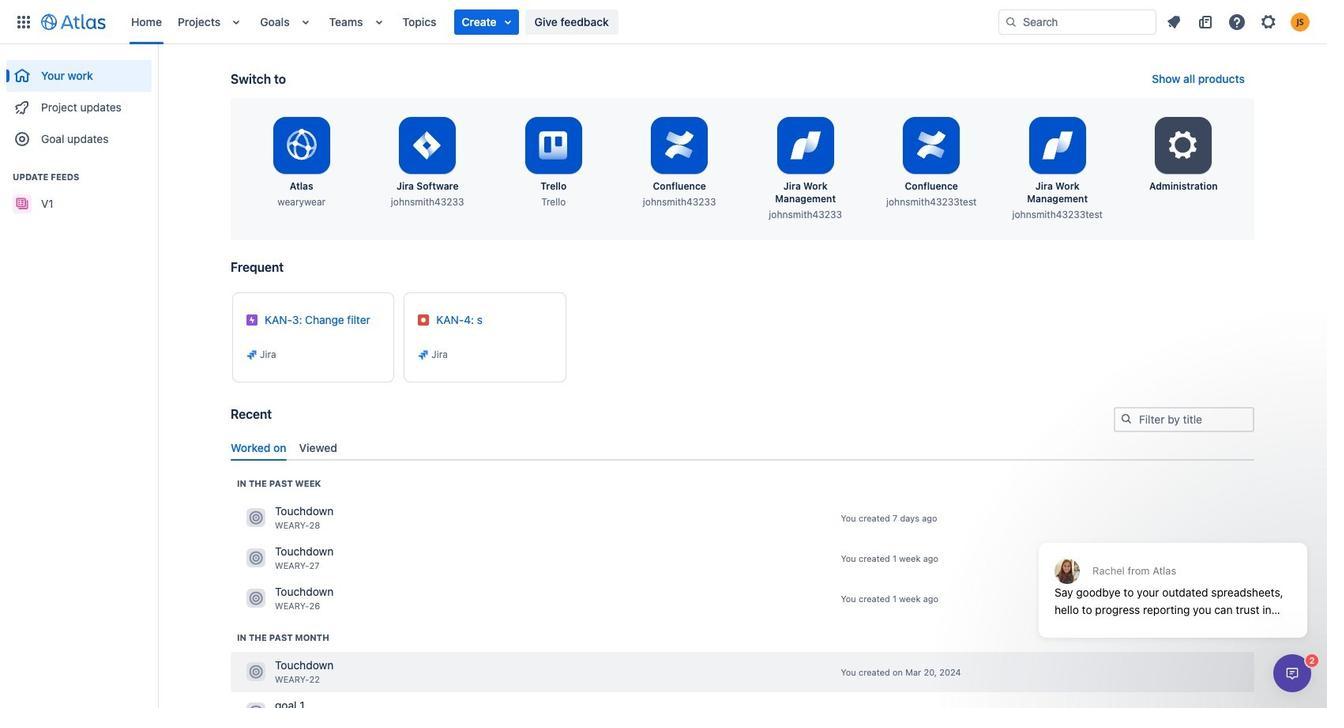 Task type: describe. For each thing, give the bounding box(es) containing it.
notifications image
[[1165, 12, 1184, 31]]

1 group from the top
[[6, 44, 152, 160]]

2 jira image from the left
[[417, 348, 430, 361]]

0 vertical spatial heading
[[6, 171, 152, 183]]

search image
[[1121, 412, 1133, 425]]

2 jira image from the left
[[417, 348, 430, 361]]

switch to... image
[[14, 12, 33, 31]]

Search field
[[999, 9, 1157, 34]]

townsquare image for third townsquare icon from the bottom
[[247, 508, 266, 527]]

top element
[[9, 0, 999, 44]]

settings image
[[1165, 126, 1203, 164]]

help image
[[1228, 12, 1247, 31]]

1 jira image from the left
[[246, 348, 258, 361]]

heading for third townsquare icon from the bottom's townsquare image
[[237, 477, 321, 490]]

1 vertical spatial dialog
[[1274, 654, 1312, 692]]

1 townsquare image from the top
[[247, 549, 266, 568]]

0 vertical spatial dialog
[[1031, 504, 1316, 650]]

2 townsquare image from the top
[[247, 589, 266, 608]]



Task type: vqa. For each thing, say whether or not it's contained in the screenshot.
add files, videos, or images
no



Task type: locate. For each thing, give the bounding box(es) containing it.
list item inside list
[[454, 9, 519, 34]]

heading
[[6, 171, 152, 183], [237, 477, 321, 490], [237, 631, 329, 644]]

2 townsquare image from the top
[[247, 662, 266, 681]]

2 vertical spatial townsquare image
[[247, 703, 266, 708]]

townsquare image for 3rd townsquare icon
[[247, 662, 266, 681]]

1 jira image from the left
[[246, 348, 258, 361]]

1 vertical spatial townsquare image
[[247, 662, 266, 681]]

None search field
[[999, 9, 1157, 34]]

3 townsquare image from the top
[[247, 703, 266, 708]]

1 vertical spatial townsquare image
[[247, 589, 266, 608]]

banner
[[0, 0, 1328, 44]]

townsquare image
[[247, 508, 266, 527], [247, 662, 266, 681]]

2 vertical spatial heading
[[237, 631, 329, 644]]

townsquare image
[[247, 549, 266, 568], [247, 589, 266, 608], [247, 703, 266, 708]]

group
[[6, 44, 152, 160], [6, 155, 152, 224]]

jira image
[[246, 348, 258, 361], [417, 348, 430, 361]]

2 group from the top
[[6, 155, 152, 224]]

dialog
[[1031, 504, 1316, 650], [1274, 654, 1312, 692]]

0 vertical spatial townsquare image
[[247, 549, 266, 568]]

settings image
[[1260, 12, 1279, 31]]

0 horizontal spatial jira image
[[246, 348, 258, 361]]

1 townsquare image from the top
[[247, 508, 266, 527]]

0 horizontal spatial jira image
[[246, 348, 258, 361]]

0 vertical spatial townsquare image
[[247, 508, 266, 527]]

1 horizontal spatial list
[[1160, 9, 1318, 34]]

account image
[[1291, 12, 1310, 31]]

1 horizontal spatial jira image
[[417, 348, 430, 361]]

list item
[[454, 9, 519, 34]]

0 horizontal spatial list
[[123, 0, 999, 44]]

list
[[123, 0, 999, 44], [1160, 9, 1318, 34]]

1 vertical spatial heading
[[237, 477, 321, 490]]

search image
[[1005, 15, 1018, 28]]

1 horizontal spatial jira image
[[417, 348, 430, 361]]

Filter by title field
[[1116, 409, 1253, 431]]

tab list
[[224, 434, 1261, 461]]

jira image
[[246, 348, 258, 361], [417, 348, 430, 361]]

heading for townsquare image associated with 3rd townsquare icon
[[237, 631, 329, 644]]



